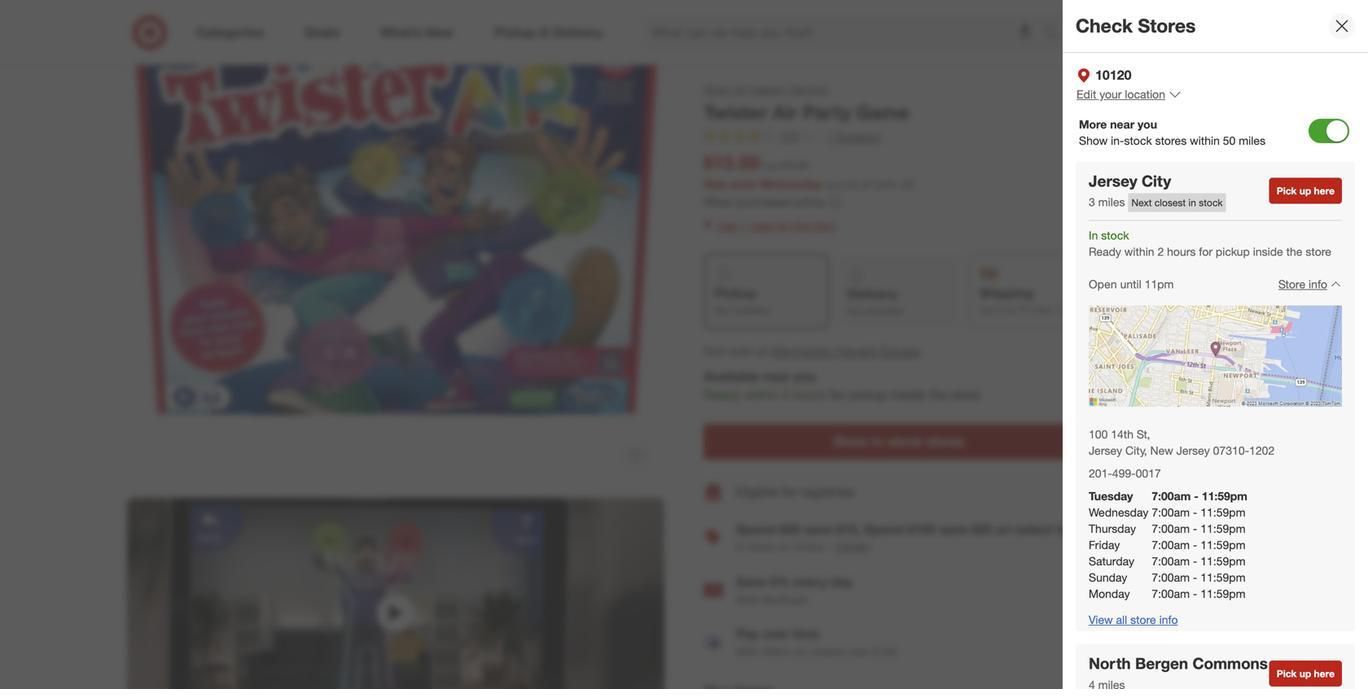 Task type: describe. For each thing, give the bounding box(es) containing it.
pick up here button for jersey city
[[1270, 178, 1342, 204]]

%
[[888, 179, 897, 191]]

available for pickup
[[733, 304, 771, 316]]

herald
[[837, 344, 876, 360]]

when purchased online
[[704, 195, 825, 209]]

7:00am - 11:59pm for tuesday
[[1152, 490, 1248, 504]]

location
[[1125, 87, 1166, 101]]

2 inside available near you ready within 2 hours for pickup inside the store
[[782, 387, 790, 403]]

pick for jersey city
[[1277, 185, 1297, 197]]

in
[[1089, 229, 1098, 243]]

near for in-
[[1110, 117, 1135, 131]]

0 horizontal spatial item
[[814, 219, 836, 233]]

$25
[[972, 522, 993, 538]]

tuesday
[[1089, 490, 1133, 504]]

0 vertical spatial 1
[[826, 130, 833, 144]]

jersey down '100'
[[1089, 444, 1123, 458]]

save
[[736, 575, 766, 591]]

in stock ready within 2 hours for pickup inside the store
[[1089, 229, 1332, 259]]

online
[[793, 540, 825, 554]]

show in-stock stores button
[[704, 424, 1095, 460]]

view all store info
[[1089, 613, 1178, 628]]

ends
[[730, 177, 757, 191]]

question
[[836, 130, 882, 144]]

monday
[[1089, 587, 1130, 602]]

in
[[1189, 197, 1197, 209]]

2 inside in stock ready within 2 hours for pickup inside the store
[[1158, 245, 1164, 259]]

in-
[[736, 540, 750, 554]]

wednesday inside check stores dialog
[[1089, 506, 1149, 520]]

twister air party game, 2 of 17, play video image
[[127, 499, 665, 690]]

stores
[[1138, 14, 1196, 37]]

at
[[757, 344, 768, 360]]

edit
[[1077, 87, 1097, 101]]

pick for north bergen commons
[[1277, 668, 1297, 681]]

5%
[[770, 575, 790, 591]]

thursday
[[1089, 522, 1136, 536]]

pay over time with affirm on orders over $100
[[736, 627, 897, 660]]

not sold at manhattan herald square
[[704, 344, 921, 360]]

available
[[704, 369, 759, 385]]

save 5% every day with redcard
[[736, 575, 853, 608]]

save for $13.59
[[825, 179, 845, 191]]

save for spend
[[940, 522, 968, 538]]

see 1 deal for this item
[[718, 219, 836, 233]]

every
[[793, 575, 827, 591]]

time
[[793, 627, 820, 643]]

- for tuesday
[[1194, 490, 1199, 504]]

1 vertical spatial info
[[1160, 613, 1178, 628]]

here for jersey city
[[1314, 185, 1335, 197]]

for inside available near you ready within 2 hours for pickup inside the store
[[830, 387, 845, 403]]

manhattan
[[771, 344, 834, 360]]

20
[[877, 179, 888, 191]]

$13.59 reg $16.99 sale ends wednesday save $ 3.40 ( 20 % off )
[[704, 151, 914, 191]]

store inside available near you ready within 2 hours for pickup inside the store
[[952, 387, 981, 403]]

edit your location button
[[1076, 85, 1183, 103]]

city,
[[1126, 444, 1147, 458]]

within inside in stock ready within 2 hours for pickup inside the store
[[1125, 245, 1155, 259]]

$10,
[[836, 522, 861, 538]]

pickup inside in stock ready within 2 hours for pickup inside the store
[[1216, 245, 1250, 259]]

north bergen commons
[[1089, 655, 1268, 674]]

ready inside in stock ready within 2 hours for pickup inside the store
[[1089, 245, 1122, 259]]

new
[[1151, 444, 1174, 458]]

registries
[[801, 485, 855, 501]]

201-
[[1089, 467, 1113, 481]]

07310-
[[1213, 444, 1250, 458]]

orders
[[811, 646, 844, 660]]

delivery not available
[[848, 286, 904, 317]]

inside inside available near you ready within 2 hours for pickup inside the store
[[892, 387, 926, 403]]

- for sunday
[[1193, 571, 1198, 585]]

$50
[[780, 522, 801, 538]]

online
[[794, 195, 825, 209]]

air
[[773, 101, 798, 124]]

store inside spend $50 save $10, spend $100 save $25 on select toys in-store or online ∙ details
[[750, 540, 776, 554]]

eligible
[[736, 485, 778, 501]]

201-499-0017
[[1089, 467, 1161, 481]]

stock inside show in-stock stores button
[[888, 434, 922, 450]]

11:59pm for thursday
[[1201, 522, 1246, 536]]

14th
[[1111, 428, 1134, 442]]

available for delivery
[[866, 305, 904, 317]]

0017
[[1136, 467, 1161, 481]]

in- inside button
[[872, 434, 888, 450]]

near for within
[[763, 369, 791, 385]]

$16.99
[[780, 160, 809, 172]]

not for delivery
[[848, 305, 863, 317]]

bergen
[[1135, 655, 1189, 674]]

next
[[1132, 197, 1152, 209]]

store info
[[1279, 277, 1328, 292]]

here for north bergen commons
[[1314, 668, 1335, 681]]

with inside the pay over time with affirm on orders over $100
[[736, 646, 759, 660]]

all for view all store info
[[1116, 613, 1128, 628]]

)
[[912, 179, 914, 191]]

with inside save 5% every day with redcard
[[736, 593, 759, 608]]

miles inside more near you show in-stock stores within 50 miles
[[1239, 133, 1266, 148]]

affirm
[[762, 646, 792, 660]]

search button
[[1037, 15, 1076, 54]]

it
[[998, 304, 1003, 316]]

100 14th st, jersey city, new jersey 07310-1202 map image
[[1089, 306, 1342, 407]]

jersey inside jersey city 3 miles next closest in stock
[[1089, 172, 1138, 190]]

not for pickup
[[714, 304, 730, 316]]

11:59pm for friday
[[1201, 538, 1246, 553]]

the inside in stock ready within 2 hours for pickup inside the store
[[1287, 245, 1303, 259]]

11:59pm for saturday
[[1201, 555, 1246, 569]]

not left the sold
[[704, 344, 725, 360]]

1 horizontal spatial over
[[847, 646, 869, 660]]

2 7:00am from the top
[[1152, 506, 1190, 520]]

details button
[[835, 538, 871, 556]]

stores inside more near you show in-stock stores within 50 miles
[[1156, 133, 1187, 148]]

spend $50 save $10, spend $100 save $25 on select toys link
[[736, 522, 1082, 538]]

within inside more near you show in-stock stores within 50 miles
[[1190, 133, 1220, 148]]

more
[[1079, 117, 1107, 131]]

up for jersey city
[[1300, 185, 1312, 197]]

276
[[780, 130, 799, 144]]

store info button
[[1268, 267, 1342, 303]]

7:00am for thursday
[[1152, 522, 1190, 536]]

1 question link
[[819, 128, 882, 146]]

stock inside more near you show in-stock stores within 50 miles
[[1124, 133, 1152, 148]]

view
[[1089, 613, 1113, 628]]

miles inside jersey city 3 miles next closest in stock
[[1099, 195, 1125, 209]]

7:00am - 11:59pm for friday
[[1152, 538, 1246, 553]]

stock inside jersey city 3 miles next closest in stock
[[1199, 197, 1223, 209]]

search
[[1037, 26, 1076, 42]]

gaming
[[789, 82, 829, 97]]

deal
[[751, 219, 773, 233]]

all for shop all hasbro gaming twister air party game
[[734, 82, 745, 97]]

11:59pm for monday
[[1201, 587, 1246, 602]]

- for monday
[[1193, 587, 1198, 602]]

wednesday 7:00am - 11:59pm
[[1089, 506, 1246, 520]]

wednesday inside $13.59 reg $16.99 sale ends wednesday save $ 3.40 ( 20 % off )
[[760, 177, 822, 191]]

add item button
[[1172, 480, 1241, 506]]

$13.59
[[704, 151, 760, 174]]

in- inside more near you show in-stock stores within 50 miles
[[1111, 133, 1124, 148]]

1 question
[[826, 130, 882, 144]]

save up online
[[804, 522, 833, 538]]

50
[[1223, 133, 1236, 148]]

hours inside in stock ready within 2 hours for pickup inside the store
[[1167, 245, 1196, 259]]

- for friday
[[1193, 538, 1198, 553]]



Task type: locate. For each thing, give the bounding box(es) containing it.
1 horizontal spatial available
[[866, 305, 904, 317]]

0 horizontal spatial within
[[745, 387, 779, 403]]

7:00am
[[1152, 490, 1191, 504], [1152, 506, 1190, 520], [1152, 522, 1190, 536], [1152, 538, 1190, 553], [1152, 555, 1190, 569], [1152, 571, 1190, 585], [1152, 587, 1190, 602]]

0 vertical spatial in-
[[1111, 133, 1124, 148]]

4 7:00am - 11:59pm from the top
[[1152, 555, 1246, 569]]

1 vertical spatial inside
[[892, 387, 926, 403]]

this
[[793, 219, 811, 233]]

show down more
[[1079, 133, 1108, 148]]

1 horizontal spatial near
[[1110, 117, 1135, 131]]

saturday
[[1089, 555, 1135, 569]]

not down pickup
[[714, 304, 730, 316]]

0 horizontal spatial 1
[[742, 219, 748, 233]]

1 down party
[[826, 130, 833, 144]]

save left $ at the right of the page
[[825, 179, 845, 191]]

0 horizontal spatial pickup
[[849, 387, 888, 403]]

pick up here
[[1277, 185, 1335, 197], [1277, 668, 1335, 681]]

1 horizontal spatial info
[[1309, 277, 1328, 292]]

inside down square
[[892, 387, 926, 403]]

0 vertical spatial miles
[[1239, 133, 1266, 148]]

7:00am for tuesday
[[1152, 490, 1191, 504]]

-
[[1194, 490, 1199, 504], [1193, 506, 1198, 520], [1193, 522, 1198, 536], [1193, 538, 1198, 553], [1193, 555, 1198, 569], [1193, 571, 1198, 585], [1193, 587, 1198, 602]]

0 vertical spatial inside
[[1253, 245, 1284, 259]]

2 pick up here from the top
[[1277, 668, 1335, 681]]

0 horizontal spatial hours
[[793, 387, 826, 403]]

store
[[1279, 277, 1306, 292]]

see 1 deal for this item link
[[704, 214, 1241, 237]]

2 down the manhattan
[[782, 387, 790, 403]]

you for available near you
[[794, 369, 817, 385]]

not inside pickup not available
[[714, 304, 730, 316]]

pickup not available
[[714, 285, 771, 316]]

available near you ready within 2 hours for pickup inside the store
[[704, 369, 981, 403]]

not inside delivery not available
[[848, 305, 863, 317]]

1 horizontal spatial 2
[[1158, 245, 1164, 259]]

0 horizontal spatial ready
[[704, 387, 741, 403]]

$100 inside spend $50 save $10, spend $100 save $25 on select toys in-store or online ∙ details
[[908, 522, 936, 538]]

more near you show in-stock stores within 50 miles
[[1079, 117, 1266, 148]]

1 vertical spatial over
[[847, 646, 869, 660]]

0 vertical spatial all
[[734, 82, 745, 97]]

1 horizontal spatial you
[[1138, 117, 1158, 131]]

1 horizontal spatial 1
[[826, 130, 833, 144]]

the up show in-stock stores
[[930, 387, 948, 403]]

pay
[[736, 627, 759, 643]]

1
[[826, 130, 833, 144], [742, 219, 748, 233]]

2 spend from the left
[[864, 522, 904, 538]]

0 horizontal spatial 2
[[782, 387, 790, 403]]

you down the manhattan
[[794, 369, 817, 385]]

2 up from the top
[[1300, 668, 1312, 681]]

pickup
[[714, 285, 757, 301]]

7:00am - 11:59pm for sunday
[[1152, 571, 1246, 585]]

1 vertical spatial item
[[1215, 487, 1234, 499]]

wednesday
[[760, 177, 822, 191], [1089, 506, 1149, 520]]

wednesday up thursday
[[1089, 506, 1149, 520]]

on down time
[[795, 646, 808, 660]]

1 vertical spatial in-
[[872, 434, 888, 450]]

1 vertical spatial pick
[[1277, 668, 1297, 681]]

near inside more near you show in-stock stores within 50 miles
[[1110, 117, 1135, 131]]

st,
[[1137, 428, 1151, 442]]

jersey up 3
[[1089, 172, 1138, 190]]

1 vertical spatial wednesday
[[1089, 506, 1149, 520]]

near right more
[[1110, 117, 1135, 131]]

0 vertical spatial over
[[763, 627, 789, 643]]

item right this in the right of the page
[[814, 219, 836, 233]]

What can we help you find? suggestions appear below search field
[[643, 15, 1048, 51]]

show in-stock stores
[[834, 434, 965, 450]]

1 vertical spatial ready
[[704, 387, 741, 403]]

$100 inside the pay over time with affirm on orders over $100
[[873, 646, 897, 660]]

available down pickup
[[733, 304, 771, 316]]

0 horizontal spatial info
[[1160, 613, 1178, 628]]

1 horizontal spatial the
[[1287, 245, 1303, 259]]

all right view
[[1116, 613, 1128, 628]]

2 pick from the top
[[1277, 668, 1297, 681]]

0 vertical spatial hours
[[1167, 245, 1196, 259]]

closest
[[1155, 197, 1186, 209]]

over right orders
[[847, 646, 869, 660]]

1 vertical spatial here
[[1314, 668, 1335, 681]]

7:00am - 11:59pm for thursday
[[1152, 522, 1246, 536]]

square
[[879, 344, 921, 360]]

shop all hasbro gaming twister air party game
[[704, 82, 909, 124]]

0 horizontal spatial $100
[[873, 646, 897, 660]]

0 horizontal spatial spend
[[736, 522, 776, 538]]

1 vertical spatial on
[[795, 646, 808, 660]]

∙
[[828, 540, 832, 554]]

dec
[[1035, 304, 1053, 316]]

1 horizontal spatial spend
[[864, 522, 904, 538]]

1 vertical spatial near
[[763, 369, 791, 385]]

for down jersey city 3 miles next closest in stock
[[1199, 245, 1213, 259]]

commons
[[1193, 655, 1268, 674]]

6 7:00am from the top
[[1152, 571, 1190, 585]]

0 vertical spatial pickup
[[1216, 245, 1250, 259]]

inside inside in stock ready within 2 hours for pickup inside the store
[[1253, 245, 1284, 259]]

spend up in-
[[736, 522, 776, 538]]

1 vertical spatial the
[[930, 387, 948, 403]]

0 horizontal spatial available
[[733, 304, 771, 316]]

item right 'add' at the bottom of page
[[1215, 487, 1234, 499]]

2 7:00am - 11:59pm from the top
[[1152, 522, 1246, 536]]

0 horizontal spatial in-
[[872, 434, 888, 450]]

over up affirm
[[763, 627, 789, 643]]

1 horizontal spatial hours
[[1167, 245, 1196, 259]]

twister
[[704, 101, 768, 124]]

the inside available near you ready within 2 hours for pickup inside the store
[[930, 387, 948, 403]]

- for saturday
[[1193, 555, 1198, 569]]

all inside shop all hasbro gaming twister air party game
[[734, 82, 745, 97]]

10120
[[1096, 67, 1132, 83]]

info inside dropdown button
[[1309, 277, 1328, 292]]

100 14th st, jersey city, new jersey 07310-1202
[[1089, 428, 1275, 458]]

info up bergen
[[1160, 613, 1178, 628]]

1 pick up here button from the top
[[1270, 178, 1342, 204]]

1 horizontal spatial wednesday
[[1089, 506, 1149, 520]]

1 horizontal spatial all
[[1116, 613, 1128, 628]]

add item
[[1194, 487, 1234, 499]]

reg
[[763, 160, 777, 172]]

here
[[1314, 185, 1335, 197], [1314, 668, 1335, 681]]

1 horizontal spatial pickup
[[1216, 245, 1250, 259]]

1 spend from the left
[[736, 522, 776, 538]]

1 7:00am from the top
[[1152, 490, 1191, 504]]

1 horizontal spatial inside
[[1253, 245, 1284, 259]]

sold
[[728, 344, 753, 360]]

within up "open until 11pm"
[[1125, 245, 1155, 259]]

0 vertical spatial within
[[1190, 133, 1220, 148]]

1 vertical spatial show
[[834, 434, 868, 450]]

hours down not sold at manhattan herald square
[[793, 387, 826, 403]]

7 7:00am from the top
[[1152, 587, 1190, 602]]

you inside available near you ready within 2 hours for pickup inside the store
[[794, 369, 817, 385]]

game
[[856, 101, 909, 124]]

edit your location
[[1077, 87, 1166, 101]]

available inside delivery not available
[[866, 305, 904, 317]]

pickup inside available near you ready within 2 hours for pickup inside the store
[[849, 387, 888, 403]]

1 up from the top
[[1300, 185, 1312, 197]]

miles right 3
[[1099, 195, 1125, 209]]

3 7:00am - 11:59pm from the top
[[1152, 538, 1246, 553]]

inside
[[1253, 245, 1284, 259], [892, 387, 926, 403]]

2 up 11pm
[[1158, 245, 1164, 259]]

pick up here for north bergen commons
[[1277, 668, 1335, 681]]

11:59pm for tuesday
[[1202, 490, 1248, 504]]

toys
[[1056, 522, 1082, 538]]

1 horizontal spatial miles
[[1239, 133, 1266, 148]]

7:00am for friday
[[1152, 538, 1190, 553]]

for left this in the right of the page
[[776, 219, 790, 233]]

2 horizontal spatial within
[[1190, 133, 1220, 148]]

for inside in stock ready within 2 hours for pickup inside the store
[[1199, 245, 1213, 259]]

store
[[1306, 245, 1332, 259], [952, 387, 981, 403], [750, 540, 776, 554], [1131, 613, 1156, 628]]

5 7:00am from the top
[[1152, 555, 1190, 569]]

0 vertical spatial with
[[736, 593, 759, 608]]

1 vertical spatial pick up here button
[[1270, 661, 1342, 687]]

0 horizontal spatial all
[[734, 82, 745, 97]]

0 vertical spatial pick
[[1277, 185, 1297, 197]]

0 horizontal spatial stores
[[926, 434, 965, 450]]

11:59pm for sunday
[[1201, 571, 1246, 585]]

0 vertical spatial pick up here button
[[1270, 178, 1342, 204]]

wednesday down "$16.99"
[[760, 177, 822, 191]]

1 with from the top
[[736, 593, 759, 608]]

0 horizontal spatial the
[[930, 387, 948, 403]]

delivery
[[848, 286, 898, 302]]

276 link
[[704, 128, 816, 148]]

shipping
[[979, 285, 1034, 301]]

ready down available
[[704, 387, 741, 403]]

5 7:00am - 11:59pm from the top
[[1152, 571, 1246, 585]]

1 horizontal spatial within
[[1125, 245, 1155, 259]]

2 pick up here button from the top
[[1270, 661, 1342, 687]]

within inside available near you ready within 2 hours for pickup inside the store
[[745, 387, 779, 403]]

sale
[[704, 177, 727, 191]]

purchased
[[737, 195, 791, 209]]

1 vertical spatial miles
[[1099, 195, 1125, 209]]

4 7:00am from the top
[[1152, 538, 1190, 553]]

with down save
[[736, 593, 759, 608]]

7:00am for saturday
[[1152, 555, 1190, 569]]

you down location
[[1138, 117, 1158, 131]]

your
[[1100, 87, 1122, 101]]

not
[[714, 304, 730, 316], [848, 305, 863, 317], [704, 344, 725, 360]]

shop
[[704, 82, 731, 97]]

within down available
[[745, 387, 779, 403]]

- for thursday
[[1193, 522, 1198, 536]]

0 horizontal spatial over
[[763, 627, 789, 643]]

0 horizontal spatial miles
[[1099, 195, 1125, 209]]

0 horizontal spatial you
[[794, 369, 817, 385]]

1 horizontal spatial ready
[[1089, 245, 1122, 259]]

show inside more near you show in-stock stores within 50 miles
[[1079, 133, 1108, 148]]

ready down "in"
[[1089, 245, 1122, 259]]

hours inside available near you ready within 2 hours for pickup inside the store
[[793, 387, 826, 403]]

shipping get it by fri, dec 15
[[979, 285, 1066, 316]]

stores inside button
[[926, 434, 965, 450]]

3.40
[[853, 179, 872, 191]]

available
[[733, 304, 771, 316], [866, 305, 904, 317]]

100
[[1089, 428, 1108, 442]]

on right $25
[[996, 522, 1012, 538]]

1 7:00am - 11:59pm from the top
[[1152, 490, 1248, 504]]

1 vertical spatial within
[[1125, 245, 1155, 259]]

check stores
[[1076, 14, 1196, 37]]

miles right the 50
[[1239, 133, 1266, 148]]

with down pay
[[736, 646, 759, 660]]

select
[[1015, 522, 1053, 538]]

1 vertical spatial stores
[[926, 434, 965, 450]]

info right store
[[1309, 277, 1328, 292]]

open
[[1089, 277, 1117, 292]]

0 vertical spatial item
[[814, 219, 836, 233]]

party
[[803, 101, 851, 124]]

1 vertical spatial up
[[1300, 668, 1312, 681]]

spend right '$10,' on the right of page
[[864, 522, 904, 538]]

0 vertical spatial you
[[1138, 117, 1158, 131]]

check stores dialog
[[1063, 0, 1368, 690]]

save inside $13.59 reg $16.99 sale ends wednesday save $ 3.40 ( 20 % off )
[[825, 179, 845, 191]]

0 horizontal spatial inside
[[892, 387, 926, 403]]

0 horizontal spatial show
[[834, 434, 868, 450]]

off
[[900, 179, 912, 191]]

on inside the pay over time with affirm on orders over $100
[[795, 646, 808, 660]]

the up store
[[1287, 245, 1303, 259]]

1 horizontal spatial item
[[1215, 487, 1234, 499]]

info
[[1309, 277, 1328, 292], [1160, 613, 1178, 628]]

available inside pickup not available
[[733, 304, 771, 316]]

0 vertical spatial pick up here
[[1277, 185, 1335, 197]]

show up registries
[[834, 434, 868, 450]]

store inside in stock ready within 2 hours for pickup inside the store
[[1306, 245, 1332, 259]]

2 with from the top
[[736, 646, 759, 660]]

1 vertical spatial you
[[794, 369, 817, 385]]

for right eligible
[[782, 485, 797, 501]]

pick up here button for north bergen commons
[[1270, 661, 1342, 687]]

2
[[1158, 245, 1164, 259], [782, 387, 790, 403]]

0 vertical spatial ready
[[1089, 245, 1122, 259]]

0 vertical spatial $100
[[908, 522, 936, 538]]

hasbro
[[748, 82, 785, 97]]

1 vertical spatial 2
[[782, 387, 790, 403]]

show inside button
[[834, 434, 868, 450]]

twister air party game, 1 of 17 image
[[127, 0, 665, 485]]

north
[[1089, 655, 1131, 674]]

you for more near you
[[1138, 117, 1158, 131]]

0 vertical spatial show
[[1079, 133, 1108, 148]]

up for north bergen commons
[[1300, 668, 1312, 681]]

7:00am - 11:59pm for saturday
[[1152, 555, 1246, 569]]

for down manhattan herald square button
[[830, 387, 845, 403]]

you inside more near you show in-stock stores within 50 miles
[[1138, 117, 1158, 131]]

near inside available near you ready within 2 hours for pickup inside the store
[[763, 369, 791, 385]]

6 7:00am - 11:59pm from the top
[[1152, 587, 1246, 602]]

1 vertical spatial pickup
[[849, 387, 888, 403]]

0 horizontal spatial near
[[763, 369, 791, 385]]

0 horizontal spatial wednesday
[[760, 177, 822, 191]]

0 vertical spatial the
[[1287, 245, 1303, 259]]

check
[[1076, 14, 1133, 37]]

3 7:00am from the top
[[1152, 522, 1190, 536]]

0 vertical spatial info
[[1309, 277, 1328, 292]]

all inside check stores dialog
[[1116, 613, 1128, 628]]

1 horizontal spatial show
[[1079, 133, 1108, 148]]

redcard
[[762, 593, 808, 608]]

within left the 50
[[1190, 133, 1220, 148]]

7:00am for monday
[[1152, 587, 1190, 602]]

1202
[[1250, 444, 1275, 458]]

on inside spend $50 save $10, spend $100 save $25 on select toys in-store or online ∙ details
[[996, 522, 1012, 538]]

1 vertical spatial 1
[[742, 219, 748, 233]]

available down delivery
[[866, 305, 904, 317]]

1 horizontal spatial in-
[[1111, 133, 1124, 148]]

hours up 11pm
[[1167, 245, 1196, 259]]

7:00am for sunday
[[1152, 571, 1190, 585]]

7:00am - 11:59pm for monday
[[1152, 587, 1246, 602]]

in- down edit your location
[[1111, 133, 1124, 148]]

0 vertical spatial on
[[996, 522, 1012, 538]]

not down delivery
[[848, 305, 863, 317]]

1 right see
[[742, 219, 748, 233]]

pick up here button
[[1270, 178, 1342, 204], [1270, 661, 1342, 687]]

pick up here for jersey city
[[1277, 185, 1335, 197]]

2 vertical spatial within
[[745, 387, 779, 403]]

save left $25
[[940, 522, 968, 538]]

0 vertical spatial wednesday
[[760, 177, 822, 191]]

0 vertical spatial stores
[[1156, 133, 1187, 148]]

1 pick from the top
[[1277, 185, 1297, 197]]

(
[[875, 179, 877, 191]]

when
[[704, 195, 733, 209]]

near down 'at'
[[763, 369, 791, 385]]

manhattan herald square button
[[771, 342, 921, 361]]

1 vertical spatial hours
[[793, 387, 826, 403]]

jersey right new
[[1177, 444, 1210, 458]]

$100 left $25
[[908, 522, 936, 538]]

1 here from the top
[[1314, 185, 1335, 197]]

0 vertical spatial up
[[1300, 185, 1312, 197]]

in- down available near you ready within 2 hours for pickup inside the store
[[872, 434, 888, 450]]

1 vertical spatial all
[[1116, 613, 1128, 628]]

1 vertical spatial pick up here
[[1277, 668, 1335, 681]]

0 horizontal spatial on
[[795, 646, 808, 660]]

inside up store
[[1253, 245, 1284, 259]]

1 horizontal spatial on
[[996, 522, 1012, 538]]

0 vertical spatial here
[[1314, 185, 1335, 197]]

all right shop
[[734, 82, 745, 97]]

see
[[718, 219, 738, 233]]

1 horizontal spatial stores
[[1156, 133, 1187, 148]]

item inside button
[[1215, 487, 1234, 499]]

1 vertical spatial with
[[736, 646, 759, 660]]

$100 right orders
[[873, 646, 897, 660]]

1 vertical spatial $100
[[873, 646, 897, 660]]

1 pick up here from the top
[[1277, 185, 1335, 197]]

7:00am - 11:59pm
[[1152, 490, 1248, 504], [1152, 522, 1246, 536], [1152, 538, 1246, 553], [1152, 555, 1246, 569], [1152, 571, 1246, 585], [1152, 587, 1246, 602]]

stock inside in stock ready within 2 hours for pickup inside the store
[[1102, 229, 1129, 243]]

0 vertical spatial near
[[1110, 117, 1135, 131]]

ready inside available near you ready within 2 hours for pickup inside the store
[[704, 387, 741, 403]]

until
[[1121, 277, 1142, 292]]

by
[[1006, 304, 1016, 316]]

the
[[1287, 245, 1303, 259], [930, 387, 948, 403]]

get
[[979, 304, 995, 316]]

2 here from the top
[[1314, 668, 1335, 681]]



Task type: vqa. For each thing, say whether or not it's contained in the screenshot.
second cart
no



